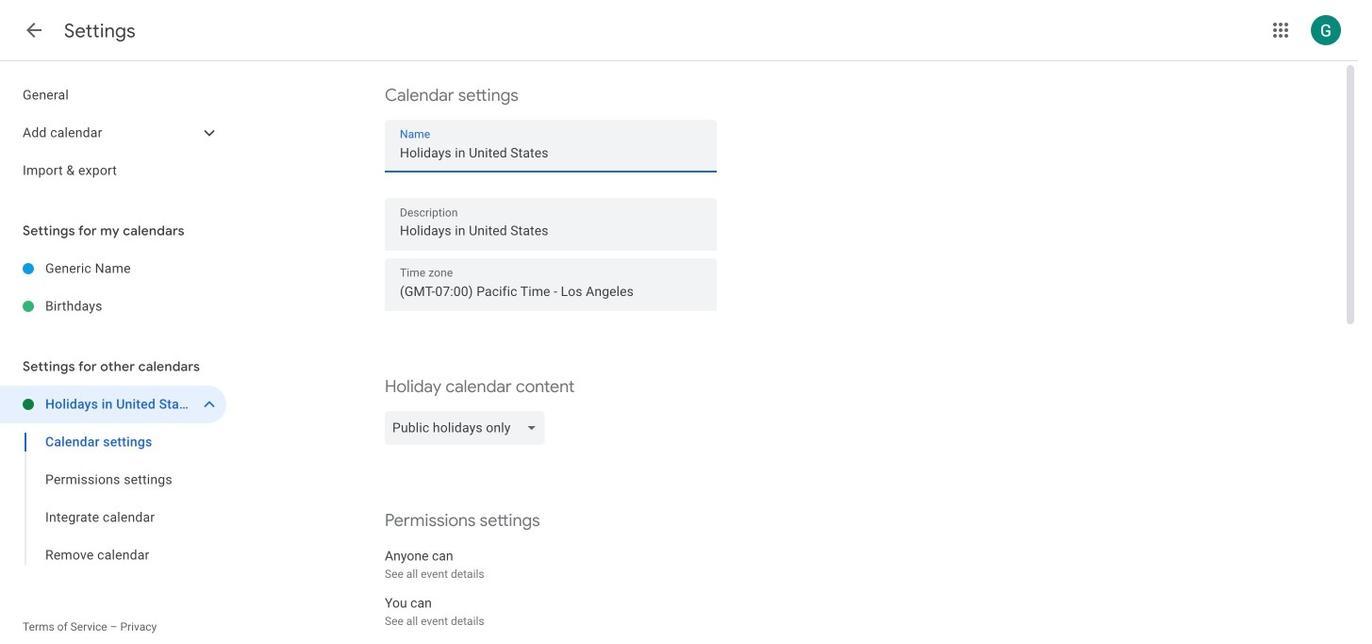 Task type: vqa. For each thing, say whether or not it's contained in the screenshot.
left or
no



Task type: locate. For each thing, give the bounding box(es) containing it.
generic name tree item
[[0, 250, 226, 288]]

2 vertical spatial tree
[[0, 386, 226, 574]]

heading
[[64, 19, 136, 43]]

None text field
[[400, 279, 702, 305]]

None field
[[385, 406, 545, 451]]

group
[[0, 424, 226, 574]]

0 vertical spatial tree
[[0, 76, 226, 190]]

3 tree from the top
[[0, 386, 226, 574]]

None text field
[[400, 140, 702, 166], [385, 220, 717, 242], [400, 140, 702, 166], [385, 220, 717, 242]]

1 vertical spatial tree
[[0, 250, 226, 325]]

holidays in united states tree item
[[0, 386, 226, 424]]

birthdays tree item
[[0, 288, 226, 325]]

tree
[[0, 76, 226, 190], [0, 250, 226, 325], [0, 386, 226, 574]]

1 tree from the top
[[0, 76, 226, 190]]



Task type: describe. For each thing, give the bounding box(es) containing it.
2 tree from the top
[[0, 250, 226, 325]]

go back image
[[23, 19, 45, 42]]



